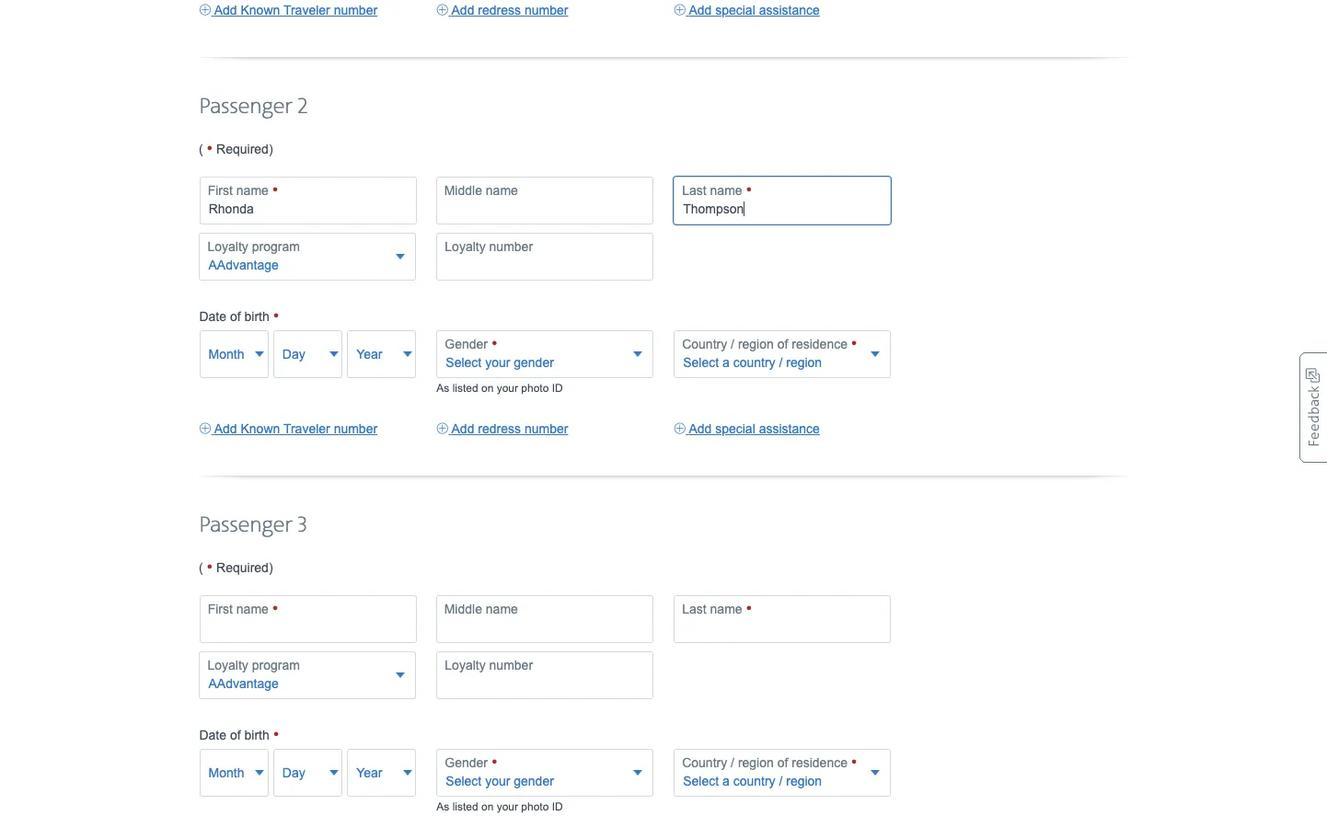 Task type: vqa. For each thing, say whether or not it's contained in the screenshot.
1st Middle Name text field from the bottom of the page
yes



Task type: locate. For each thing, give the bounding box(es) containing it.
program
[[252, 239, 300, 254], [252, 658, 300, 673]]

add for add icon related to first add redress number button from the bottom of the page
[[214, 421, 237, 436]]

2 date from the top
[[199, 728, 227, 743]]

gender for passenger 2
[[445, 337, 492, 351]]

2 add special assistance button from the top
[[674, 420, 820, 438]]

1 vertical spatial your
[[497, 801, 518, 814]]

1 photo from the top
[[521, 382, 549, 395]]

as
[[437, 382, 450, 395], [437, 801, 450, 814]]

add special assistance button
[[674, 1, 820, 19], [674, 420, 820, 438]]

0 vertical spatial loyalty number text field
[[437, 233, 654, 281]]

2 ) from the top
[[269, 560, 273, 575]]

add known traveler number for first add redress number button from the top of the page's add known traveler number button
[[214, 3, 378, 17]]

0 vertical spatial required
[[216, 142, 269, 156]]

1 vertical spatial first
[[208, 602, 233, 617]]

1 vertical spatial add image
[[199, 420, 211, 438]]

2 program from the top
[[252, 658, 300, 673]]

2 add redress number from the top
[[452, 421, 568, 436]]

add known traveler number button
[[199, 1, 378, 19], [199, 420, 378, 438]]

1 vertical spatial assistance
[[759, 421, 820, 436]]

1 vertical spatial date
[[199, 728, 227, 743]]

required ) for passenger 2
[[213, 142, 273, 156]]

passenger for passenger 3
[[199, 513, 292, 539]]

program for 2
[[252, 239, 300, 254]]

required image
[[207, 140, 213, 158], [272, 182, 278, 199], [746, 182, 752, 199], [207, 559, 213, 577], [746, 601, 752, 618], [273, 726, 279, 745], [492, 755, 498, 771]]

2 known from the top
[[241, 421, 280, 436]]

1 vertical spatial add special assistance button
[[674, 420, 820, 438]]

loyalty number for 3
[[445, 658, 533, 673]]

2 listed from the top
[[453, 801, 478, 814]]

first down passenger 3
[[208, 602, 233, 617]]

loyalty program for 3
[[208, 658, 300, 673]]

1 country / region of residence from the top
[[682, 337, 851, 351]]

2 as from the top
[[437, 801, 450, 814]]

1 vertical spatial known
[[241, 421, 280, 436]]

passenger 3
[[199, 513, 307, 539]]

loyalty program down first name text box
[[208, 658, 300, 673]]

0 vertical spatial (
[[199, 142, 207, 156]]

passenger left 2
[[199, 94, 292, 120]]

on
[[481, 382, 494, 395], [481, 801, 494, 814]]

add
[[214, 3, 237, 17], [452, 3, 475, 17], [689, 3, 712, 17], [214, 421, 237, 436], [452, 421, 475, 436], [689, 421, 712, 436]]

0 vertical spatial date
[[199, 309, 227, 324]]

0 vertical spatial last name
[[682, 183, 746, 198]]

0 vertical spatial add known traveler number button
[[199, 1, 378, 19]]

as for passenger 3
[[437, 801, 450, 814]]

as listed on your photo id for passenger 3
[[437, 801, 563, 814]]

first name down passenger 3
[[208, 602, 272, 617]]

0 vertical spatial traveler
[[283, 3, 330, 17]]

0 vertical spatial gender
[[445, 337, 492, 351]]

first name
[[208, 183, 272, 198], [208, 602, 272, 617]]

residence
[[792, 337, 848, 351], [792, 756, 848, 770]]

1 vertical spatial region
[[738, 756, 774, 770]]

1 vertical spatial gender
[[445, 756, 492, 770]]

leave feedback, opens external site in new window image
[[1300, 353, 1328, 463]]

name for last name text box
[[710, 602, 743, 617]]

)
[[269, 142, 273, 156], [269, 560, 273, 575]]

1 vertical spatial as
[[437, 801, 450, 814]]

2 / from the top
[[731, 756, 735, 770]]

special for first add redress number button from the top of the page
[[715, 3, 756, 17]]

1 vertical spatial country / region of residence
[[682, 756, 851, 770]]

2 passenger from the top
[[199, 513, 292, 539]]

required down passenger 3
[[216, 560, 269, 575]]

1 country from the top
[[682, 337, 727, 351]]

1 birth from the top
[[244, 309, 269, 324]]

0 vertical spatial passenger
[[199, 94, 292, 120]]

passenger left 3
[[199, 513, 292, 539]]

2 region from the top
[[738, 756, 774, 770]]

residence for passenger 2
[[792, 337, 848, 351]]

required ) down passenger 3
[[213, 560, 273, 575]]

gender
[[445, 337, 492, 351], [445, 756, 492, 770]]

loyalty number down middle name text field
[[445, 658, 533, 673]]

1 add redress number from the top
[[452, 3, 568, 17]]

2 country / region of residence from the top
[[682, 756, 851, 770]]

2 country from the top
[[682, 756, 727, 770]]

2 birth from the top
[[244, 728, 269, 743]]

1 vertical spatial residence
[[792, 756, 848, 770]]

/ for passenger 3
[[731, 756, 735, 770]]

1 vertical spatial required )
[[213, 560, 273, 575]]

0 vertical spatial residence
[[792, 337, 848, 351]]

2 add special assistance from the top
[[689, 421, 820, 436]]

Last name text field
[[674, 177, 891, 224]]

redress for first add redress number button from the top of the page
[[478, 3, 521, 17]]

1 last name from the top
[[682, 183, 746, 198]]

last name
[[682, 183, 746, 198], [682, 602, 746, 617]]

traveler
[[283, 3, 330, 17], [283, 421, 330, 436]]

1 vertical spatial add redress number
[[452, 421, 568, 436]]

2 first from the top
[[208, 602, 233, 617]]

date of birth
[[199, 309, 273, 324], [199, 728, 273, 743]]

1 vertical spatial )
[[269, 560, 273, 575]]

first for passenger 2
[[208, 183, 233, 198]]

2 first name from the top
[[208, 602, 272, 617]]

loyalty number text field for 3
[[437, 652, 654, 699]]

loyalty number text field down middle name text box
[[437, 233, 654, 281]]

1 add redress number button from the top
[[437, 1, 568, 19]]

1 redress from the top
[[478, 3, 521, 17]]

redress
[[478, 3, 521, 17], [478, 421, 521, 436]]

2 add known traveler number button from the top
[[199, 420, 378, 438]]

assistance
[[759, 3, 820, 17], [759, 421, 820, 436]]

1 gender from the top
[[445, 337, 492, 351]]

your
[[497, 382, 518, 395], [497, 801, 518, 814]]

1 known from the top
[[241, 3, 280, 17]]

) down passenger 3
[[269, 560, 273, 575]]

0 vertical spatial add special assistance button
[[674, 1, 820, 19]]

2 required from the top
[[216, 560, 269, 575]]

loyalty number text field down middle name text field
[[437, 652, 654, 699]]

add image
[[199, 1, 211, 19], [199, 420, 211, 438]]

1 loyalty program from the top
[[208, 239, 300, 254]]

2 special from the top
[[715, 421, 756, 436]]

last for passenger 2
[[682, 183, 707, 198]]

/
[[731, 337, 735, 351], [731, 756, 735, 770]]

1 vertical spatial passenger
[[199, 513, 292, 539]]

0 vertical spatial first
[[208, 183, 233, 198]]

first name down "passenger 2"
[[208, 183, 272, 198]]

1 add special assistance button from the top
[[674, 1, 820, 19]]

0 vertical spatial listed
[[453, 382, 478, 395]]

1 vertical spatial add special assistance
[[689, 421, 820, 436]]

Middle name text field
[[436, 177, 653, 224]]

first down "passenger 2"
[[208, 183, 233, 198]]

1 program from the top
[[252, 239, 300, 254]]

1 assistance from the top
[[759, 3, 820, 17]]

0 vertical spatial add redress number
[[452, 3, 568, 17]]

add for add image corresponding to first add redress number button from the bottom of the page
[[452, 421, 475, 436]]

0 vertical spatial as listed on your photo id
[[437, 382, 563, 395]]

(
[[199, 142, 207, 156], [199, 560, 207, 575]]

1 passenger from the top
[[199, 94, 292, 120]]

2 middle name from the top
[[444, 602, 518, 617]]

program for 3
[[252, 658, 300, 673]]

1 vertical spatial add known traveler number button
[[199, 420, 378, 438]]

0 vertical spatial photo
[[521, 382, 549, 395]]

1 date from the top
[[199, 309, 227, 324]]

1 vertical spatial last
[[682, 602, 707, 617]]

of
[[230, 309, 241, 324], [778, 337, 788, 351], [230, 728, 241, 743], [778, 756, 788, 770]]

loyalty program
[[208, 239, 300, 254], [208, 658, 300, 673]]

1 traveler from the top
[[283, 3, 330, 17]]

0 vertical spatial birth
[[244, 309, 269, 324]]

middle
[[444, 183, 482, 198], [444, 602, 482, 617]]

2 loyalty program from the top
[[208, 658, 300, 673]]

1 middle from the top
[[444, 183, 482, 198]]

1 first from the top
[[208, 183, 233, 198]]

1 vertical spatial photo
[[521, 801, 549, 814]]

1 loyalty number text field from the top
[[437, 233, 654, 281]]

( down "passenger 2"
[[199, 142, 207, 156]]

required image
[[273, 307, 279, 326], [492, 336, 498, 352], [851, 336, 858, 352], [272, 601, 278, 618], [851, 755, 858, 771]]

2 middle from the top
[[444, 602, 482, 617]]

2 last name from the top
[[682, 602, 746, 617]]

0 vertical spatial id
[[552, 382, 563, 395]]

1 vertical spatial special
[[715, 421, 756, 436]]

add image for first add redress number button from the top of the page
[[437, 1, 449, 19]]

first
[[208, 183, 233, 198], [208, 602, 233, 617]]

1 vertical spatial birth
[[244, 728, 269, 743]]

1 vertical spatial loyalty program
[[208, 658, 300, 673]]

add image for first add redress number button from the bottom of the page
[[199, 420, 211, 438]]

2 id from the top
[[552, 801, 563, 814]]

0 vertical spatial assistance
[[759, 3, 820, 17]]

( for passenger 3
[[199, 560, 207, 575]]

add redress number button
[[437, 1, 568, 19], [437, 420, 568, 438]]

1 loyalty number from the top
[[445, 239, 533, 254]]

add for add special assistance 'popup button' associated with first add redress number button from the bottom of the page's add image
[[689, 421, 712, 436]]

loyalty
[[208, 239, 248, 254], [445, 239, 486, 254], [208, 658, 248, 673], [445, 658, 486, 673]]

( down passenger 3
[[199, 560, 207, 575]]

add known traveler number button for first add redress number button from the bottom of the page
[[199, 420, 378, 438]]

required
[[216, 142, 269, 156], [216, 560, 269, 575]]

1 vertical spatial middle
[[444, 602, 482, 617]]

0 vertical spatial add image
[[199, 1, 211, 19]]

1 add image from the top
[[199, 1, 211, 19]]

1 vertical spatial loyalty number
[[445, 658, 533, 673]]

2 your from the top
[[497, 801, 518, 814]]

country
[[682, 337, 727, 351], [682, 756, 727, 770]]

assistance for first add redress number button from the bottom of the page
[[759, 421, 820, 436]]

Loyalty number text field
[[437, 233, 654, 281], [437, 652, 654, 699]]

0 vertical spatial loyalty program
[[208, 239, 300, 254]]

2 loyalty number from the top
[[445, 658, 533, 673]]

program down first name text box
[[252, 658, 300, 673]]

listed for passenger 2
[[453, 382, 478, 395]]

0 vertical spatial country
[[682, 337, 727, 351]]

1 vertical spatial traveler
[[283, 421, 330, 436]]

1 vertical spatial (
[[199, 560, 207, 575]]

add image
[[437, 1, 449, 19], [674, 1, 686, 19], [437, 420, 449, 438], [674, 420, 686, 438]]

0 vertical spatial last
[[682, 183, 707, 198]]

2 as listed on your photo id from the top
[[437, 801, 563, 814]]

2 redress from the top
[[478, 421, 521, 436]]

1 middle name from the top
[[444, 183, 518, 198]]

listed
[[453, 382, 478, 395], [453, 801, 478, 814]]

required down "passenger 2"
[[216, 142, 269, 156]]

1 required from the top
[[216, 142, 269, 156]]

0 vertical spatial loyalty number
[[445, 239, 533, 254]]

0 vertical spatial your
[[497, 382, 518, 395]]

2 add known traveler number from the top
[[214, 421, 378, 436]]

birth for 2
[[244, 309, 269, 324]]

) down "passenger 2"
[[269, 142, 273, 156]]

name for middle name text field
[[486, 602, 518, 617]]

2 photo from the top
[[521, 801, 549, 814]]

required )
[[213, 142, 273, 156], [213, 560, 273, 575]]

1 vertical spatial program
[[252, 658, 300, 673]]

2 date of birth from the top
[[199, 728, 273, 743]]

1 vertical spatial as listed on your photo id
[[437, 801, 563, 814]]

name for first name text box
[[236, 602, 269, 617]]

1 vertical spatial required
[[216, 560, 269, 575]]

1 ( from the top
[[199, 142, 207, 156]]

1 add known traveler number from the top
[[214, 3, 378, 17]]

0 vertical spatial add redress number button
[[437, 1, 568, 19]]

date of birth for passenger 3
[[199, 728, 273, 743]]

) for 2
[[269, 142, 273, 156]]

1 add known traveler number button from the top
[[199, 1, 378, 19]]

1 vertical spatial last name
[[682, 602, 746, 617]]

1 region from the top
[[738, 337, 774, 351]]

region for 2
[[738, 337, 774, 351]]

0 vertical spatial add known traveler number
[[214, 3, 378, 17]]

1 vertical spatial listed
[[453, 801, 478, 814]]

3
[[298, 513, 307, 539]]

as listed on your photo id
[[437, 382, 563, 395], [437, 801, 563, 814]]

passenger
[[199, 94, 292, 120], [199, 513, 292, 539]]

date for passenger 3
[[199, 728, 227, 743]]

1 last from the top
[[682, 183, 707, 198]]

1 vertical spatial middle name
[[444, 602, 518, 617]]

2 add image from the top
[[199, 420, 211, 438]]

1 vertical spatial date of birth
[[199, 728, 273, 743]]

required ) down "passenger 2"
[[213, 142, 273, 156]]

loyalty program down first name text field
[[208, 239, 300, 254]]

2 ( from the top
[[199, 560, 207, 575]]

0 vertical spatial on
[[481, 382, 494, 395]]

1 ) from the top
[[269, 142, 273, 156]]

1 vertical spatial on
[[481, 801, 494, 814]]

0 vertical spatial required )
[[213, 142, 273, 156]]

name
[[236, 183, 269, 198], [486, 183, 518, 198], [710, 183, 743, 198], [236, 602, 269, 617], [486, 602, 518, 617], [710, 602, 743, 617]]

0 vertical spatial middle
[[444, 183, 482, 198]]

number
[[334, 3, 378, 17], [525, 3, 568, 17], [489, 239, 533, 254], [334, 421, 378, 436], [525, 421, 568, 436], [489, 658, 533, 673]]

0 vertical spatial as
[[437, 382, 450, 395]]

1 vertical spatial add redress number button
[[437, 420, 568, 438]]

1 vertical spatial redress
[[478, 421, 521, 436]]

loyalty number for 2
[[445, 239, 533, 254]]

add known traveler number
[[214, 3, 378, 17], [214, 421, 378, 436]]

passenger 2
[[199, 94, 307, 120]]

program down first name text field
[[252, 239, 300, 254]]

loyalty number down middle name text box
[[445, 239, 533, 254]]

country for passenger 2
[[682, 337, 727, 351]]

loyalty number
[[445, 239, 533, 254], [445, 658, 533, 673]]

0 vertical spatial )
[[269, 142, 273, 156]]

0 vertical spatial country / region of residence
[[682, 337, 851, 351]]

region
[[738, 337, 774, 351], [738, 756, 774, 770]]

0 vertical spatial redress
[[478, 3, 521, 17]]

country / region of residence for passenger 3
[[682, 756, 851, 770]]

1 / from the top
[[731, 337, 735, 351]]

1 your from the top
[[497, 382, 518, 395]]

2 last from the top
[[682, 602, 707, 617]]

name for first name text field
[[236, 183, 269, 198]]

2 on from the top
[[481, 801, 494, 814]]

1 vertical spatial id
[[552, 801, 563, 814]]

1 on from the top
[[481, 382, 494, 395]]

middle name
[[444, 183, 518, 198], [444, 602, 518, 617]]

2 required ) from the top
[[213, 560, 273, 575]]

0 vertical spatial date of birth
[[199, 309, 273, 324]]

add redress number
[[452, 3, 568, 17], [452, 421, 568, 436]]

1 vertical spatial loyalty number text field
[[437, 652, 654, 699]]

add special assistance for first add redress number button from the top of the page
[[689, 3, 820, 17]]

1 residence from the top
[[792, 337, 848, 351]]

1 vertical spatial add known traveler number
[[214, 421, 378, 436]]

2 gender from the top
[[445, 756, 492, 770]]

0 vertical spatial middle name
[[444, 183, 518, 198]]

0 vertical spatial special
[[715, 3, 756, 17]]

add special assistance
[[689, 3, 820, 17], [689, 421, 820, 436]]

0 vertical spatial first name
[[208, 183, 272, 198]]

special
[[715, 3, 756, 17], [715, 421, 756, 436]]

1 as listed on your photo id from the top
[[437, 382, 563, 395]]

1 vertical spatial country
[[682, 756, 727, 770]]

2 loyalty number text field from the top
[[437, 652, 654, 699]]

1 required ) from the top
[[213, 142, 273, 156]]

required for passenger 3
[[216, 560, 269, 575]]

1 date of birth from the top
[[199, 309, 273, 324]]

2 residence from the top
[[792, 756, 848, 770]]

1 add special assistance from the top
[[689, 3, 820, 17]]

2 traveler from the top
[[283, 421, 330, 436]]

date
[[199, 309, 227, 324], [199, 728, 227, 743]]

1 vertical spatial /
[[731, 756, 735, 770]]

1 vertical spatial first name
[[208, 602, 272, 617]]

birth
[[244, 309, 269, 324], [244, 728, 269, 743]]

1 special from the top
[[715, 3, 756, 17]]

1 first name from the top
[[208, 183, 272, 198]]

id
[[552, 382, 563, 395], [552, 801, 563, 814]]

add image for add special assistance 'popup button' associated with first add redress number button from the bottom of the page
[[674, 420, 686, 438]]

1 listed from the top
[[453, 382, 478, 395]]

0 vertical spatial add special assistance
[[689, 3, 820, 17]]

first for passenger 3
[[208, 602, 233, 617]]

last
[[682, 183, 707, 198], [682, 602, 707, 617]]

middle name for passenger 3
[[444, 602, 518, 617]]

country / region of residence
[[682, 337, 851, 351], [682, 756, 851, 770]]

1 as from the top
[[437, 382, 450, 395]]

as listed on your photo id for passenger 2
[[437, 382, 563, 395]]

0 vertical spatial /
[[731, 337, 735, 351]]

0 vertical spatial region
[[738, 337, 774, 351]]

2 assistance from the top
[[759, 421, 820, 436]]

photo
[[521, 382, 549, 395], [521, 801, 549, 814]]

0 vertical spatial program
[[252, 239, 300, 254]]

0 vertical spatial known
[[241, 3, 280, 17]]

known
[[241, 3, 280, 17], [241, 421, 280, 436]]

1 id from the top
[[552, 382, 563, 395]]



Task type: describe. For each thing, give the bounding box(es) containing it.
First name text field
[[199, 595, 417, 643]]

photo for passenger 2
[[521, 382, 549, 395]]

assistance for first add redress number button from the top of the page
[[759, 3, 820, 17]]

photo for passenger 3
[[521, 801, 549, 814]]

traveler for first add redress number button from the top of the page's add known traveler number button
[[283, 3, 330, 17]]

add image for add special assistance 'popup button' corresponding to first add redress number button from the top of the page
[[674, 1, 686, 19]]

name for middle name text box
[[486, 183, 518, 198]]

) for 3
[[269, 560, 273, 575]]

traveler for add known traveler number button associated with first add redress number button from the bottom of the page
[[283, 421, 330, 436]]

add image for first add redress number button from the top of the page
[[199, 1, 211, 19]]

country / region of residence for passenger 2
[[682, 337, 851, 351]]

add special assistance button for first add redress number button from the top of the page
[[674, 1, 820, 19]]

listed for passenger 3
[[453, 801, 478, 814]]

id for passenger 3
[[552, 801, 563, 814]]

middle for passenger 3
[[444, 602, 482, 617]]

your for 2
[[497, 382, 518, 395]]

required ) for passenger 3
[[213, 560, 273, 575]]

birth for 3
[[244, 728, 269, 743]]

residence for passenger 3
[[792, 756, 848, 770]]

add special assistance for first add redress number button from the bottom of the page
[[689, 421, 820, 436]]

on for passenger 3
[[481, 801, 494, 814]]

First name text field
[[199, 177, 417, 224]]

add for add special assistance 'popup button' corresponding to first add redress number button from the top of the page's add image
[[689, 3, 712, 17]]

add image for first add redress number button from the bottom of the page
[[437, 420, 449, 438]]

first name for passenger 3
[[208, 602, 272, 617]]

middle for passenger 2
[[444, 183, 482, 198]]

Last name text field
[[674, 595, 891, 643]]

id for passenger 2
[[552, 382, 563, 395]]

add redress number for first add redress number button from the bottom of the page
[[452, 421, 568, 436]]

Middle name text field
[[436, 595, 653, 643]]

gender for passenger 3
[[445, 756, 492, 770]]

redress for first add redress number button from the bottom of the page
[[478, 421, 521, 436]]

/ for passenger 2
[[731, 337, 735, 351]]

loyalty number text field for 2
[[437, 233, 654, 281]]

on for passenger 2
[[481, 382, 494, 395]]

middle name for passenger 2
[[444, 183, 518, 198]]

add for add icon for first add redress number button from the top of the page
[[214, 3, 237, 17]]

date of birth for passenger 2
[[199, 309, 273, 324]]

known for first add redress number button from the top of the page
[[241, 3, 280, 17]]

add known traveler number button for first add redress number button from the top of the page
[[199, 1, 378, 19]]

special for first add redress number button from the bottom of the page
[[715, 421, 756, 436]]

add redress number for first add redress number button from the top of the page
[[452, 3, 568, 17]]

known for first add redress number button from the bottom of the page
[[241, 421, 280, 436]]

( for passenger 2
[[199, 142, 207, 156]]

last for passenger 3
[[682, 602, 707, 617]]

last name for passenger 3
[[682, 602, 746, 617]]

first name for passenger 2
[[208, 183, 272, 198]]

country for passenger 3
[[682, 756, 727, 770]]

your for 3
[[497, 801, 518, 814]]

date for passenger 2
[[199, 309, 227, 324]]

required for passenger 2
[[216, 142, 269, 156]]

as for passenger 2
[[437, 382, 450, 395]]

add special assistance button for first add redress number button from the bottom of the page
[[674, 420, 820, 438]]

add for first add redress number button from the top of the page add image
[[452, 3, 475, 17]]

last name for passenger 2
[[682, 183, 746, 198]]

region for 3
[[738, 756, 774, 770]]

add known traveler number for add known traveler number button associated with first add redress number button from the bottom of the page
[[214, 421, 378, 436]]

loyalty program for 2
[[208, 239, 300, 254]]

2
[[298, 94, 307, 120]]

2 add redress number button from the top
[[437, 420, 568, 438]]

name for last name text field
[[710, 183, 743, 198]]

passenger for passenger 2
[[199, 94, 292, 120]]



